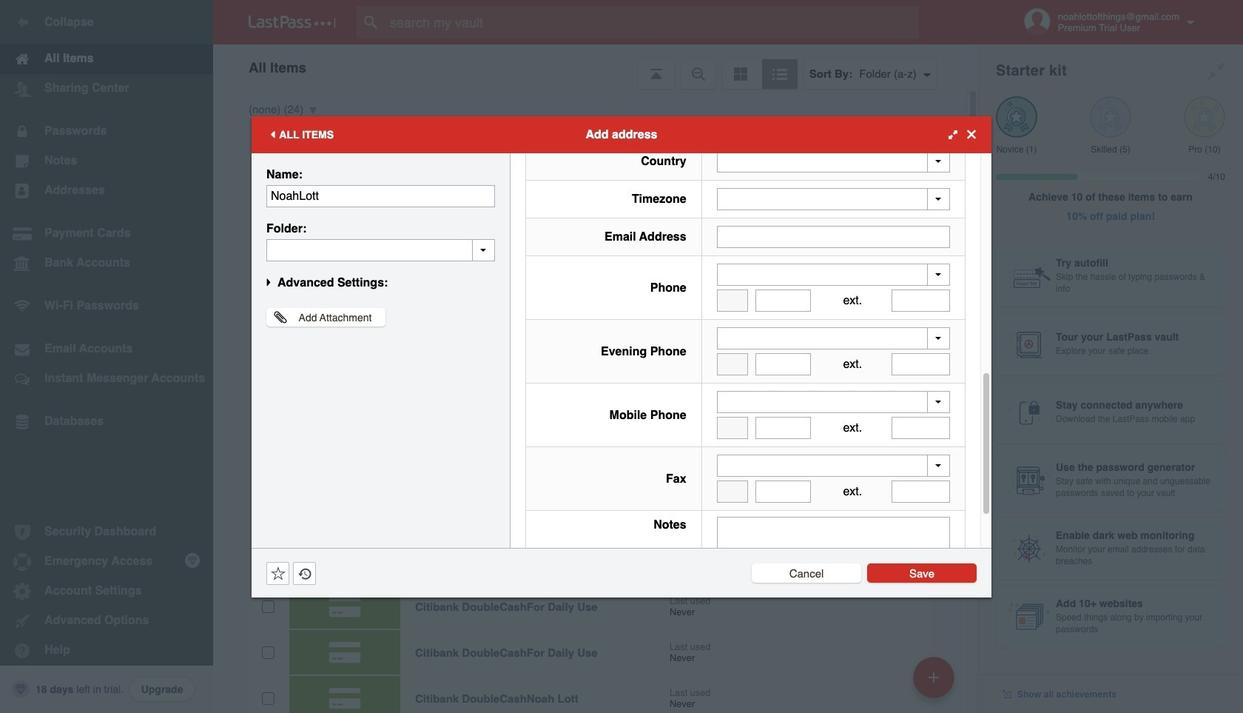Task type: describe. For each thing, give the bounding box(es) containing it.
new item image
[[929, 672, 940, 682]]

main navigation navigation
[[0, 0, 213, 713]]

search my vault text field
[[357, 6, 949, 39]]

lastpass image
[[249, 16, 336, 29]]



Task type: locate. For each thing, give the bounding box(es) containing it.
None text field
[[267, 185, 495, 207], [717, 226, 951, 248], [717, 290, 748, 312], [756, 290, 812, 312], [717, 353, 748, 375], [717, 417, 748, 439], [756, 417, 812, 439], [892, 417, 951, 439], [756, 481, 812, 503], [892, 481, 951, 503], [717, 517, 951, 609], [267, 185, 495, 207], [717, 226, 951, 248], [717, 290, 748, 312], [756, 290, 812, 312], [717, 353, 748, 375], [717, 417, 748, 439], [756, 417, 812, 439], [892, 417, 951, 439], [756, 481, 812, 503], [892, 481, 951, 503], [717, 517, 951, 609]]

None text field
[[267, 239, 495, 261], [892, 290, 951, 312], [756, 353, 812, 375], [892, 353, 951, 375], [717, 481, 748, 503], [267, 239, 495, 261], [892, 290, 951, 312], [756, 353, 812, 375], [892, 353, 951, 375], [717, 481, 748, 503]]

Search search field
[[357, 6, 949, 39]]

dialog
[[252, 0, 992, 618]]

vault options navigation
[[213, 44, 979, 89]]

new item navigation
[[909, 652, 964, 713]]



Task type: vqa. For each thing, say whether or not it's contained in the screenshot.
The New Item ICON
yes



